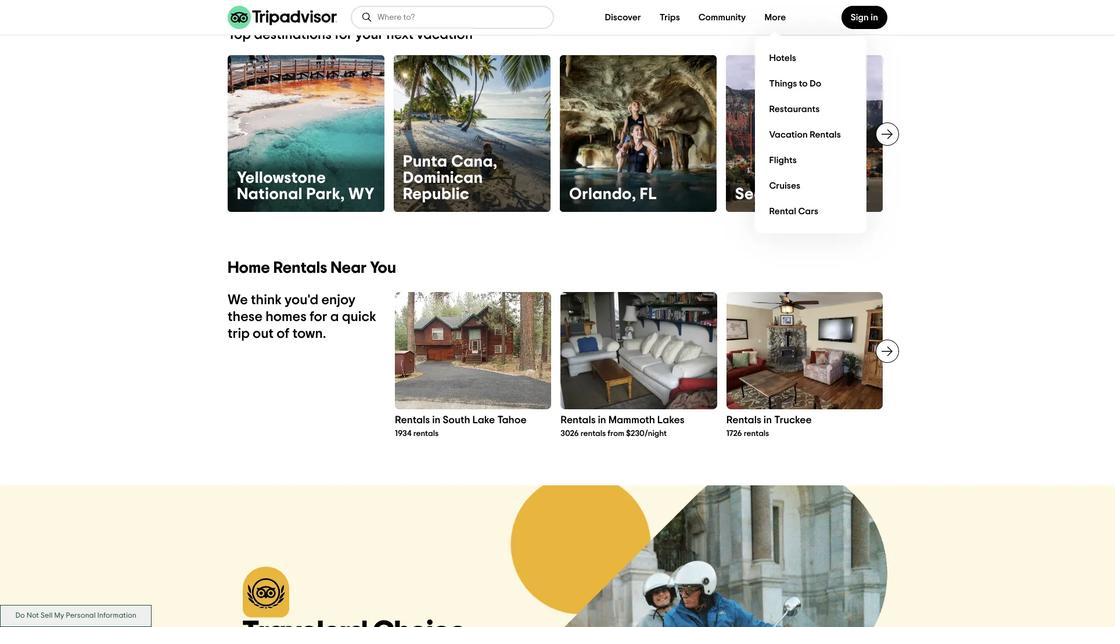 Task type: locate. For each thing, give the bounding box(es) containing it.
punta cana, dominican republic
[[403, 154, 498, 203]]

rentals inside menu
[[810, 130, 842, 139]]

in inside rentals in truckee 1726 rentals
[[764, 416, 773, 426]]

in inside the sign in link
[[871, 13, 879, 22]]

lake
[[473, 416, 495, 426]]

a
[[331, 310, 339, 324]]

0 vertical spatial for
[[335, 28, 353, 42]]

things
[[770, 79, 798, 88]]

do inside do not sell my personal information "button"
[[15, 613, 25, 620]]

rentals right 1934 at the bottom left of the page
[[414, 430, 439, 438]]

for left a
[[310, 310, 328, 324]]

previous image
[[221, 127, 235, 141], [388, 345, 402, 359]]

rentals inside rentals in mammoth lakes 3026 rentals from $230/night
[[561, 416, 596, 426]]

rental cars
[[770, 207, 819, 216]]

search image
[[362, 12, 373, 23]]

rentals inside rentals in truckee 1726 rentals
[[727, 416, 762, 426]]

rentals left from
[[581, 430, 606, 438]]

rentals right 1726
[[744, 430, 770, 438]]

rental
[[770, 207, 797, 216]]

None search field
[[352, 7, 553, 28]]

1 rentals from the left
[[414, 430, 439, 438]]

0 vertical spatial previous image
[[221, 127, 235, 141]]

in inside rentals in mammoth lakes 3026 rentals from $230/night
[[598, 416, 607, 426]]

do
[[810, 79, 822, 88], [15, 613, 25, 620]]

sedona, az
[[736, 186, 823, 203]]

next
[[387, 28, 414, 42]]

sign in
[[851, 13, 879, 22]]

0 horizontal spatial rentals
[[414, 430, 439, 438]]

3 rentals from the left
[[744, 430, 770, 438]]

0 vertical spatial next image
[[881, 127, 895, 141]]

1 horizontal spatial previous image
[[388, 345, 402, 359]]

top
[[228, 28, 251, 42]]

2 next image from the top
[[881, 345, 895, 359]]

for
[[335, 28, 353, 42], [310, 310, 328, 324]]

vacation
[[417, 28, 473, 42]]

punta
[[403, 154, 448, 170]]

do inside things to do link
[[810, 79, 822, 88]]

things to do link
[[765, 71, 858, 96]]

things to do
[[770, 79, 822, 88]]

tripadvisor image
[[228, 6, 337, 29]]

mammoth
[[609, 416, 656, 426]]

town.
[[293, 327, 326, 341]]

rentals up 1934 at the bottom left of the page
[[395, 416, 430, 426]]

to
[[800, 79, 808, 88]]

you'd
[[285, 293, 319, 307]]

republic
[[403, 186, 470, 203]]

out
[[253, 327, 274, 341]]

flights link
[[765, 148, 858, 173]]

rentals
[[414, 430, 439, 438], [581, 430, 606, 438], [744, 430, 770, 438]]

we think you'd enjoy these homes for a quick trip out of town.
[[228, 293, 377, 341]]

0 horizontal spatial do
[[15, 613, 25, 620]]

az
[[802, 186, 823, 203]]

rentals for rentals in south lake tahoe
[[395, 416, 430, 426]]

rentals up 1726
[[727, 416, 762, 426]]

trips
[[660, 13, 680, 22]]

of
[[277, 327, 290, 341]]

1 horizontal spatial do
[[810, 79, 822, 88]]

orlando, fl
[[570, 186, 658, 203]]

in for rentals in mammoth lakes
[[598, 416, 607, 426]]

do right to
[[810, 79, 822, 88]]

south
[[443, 416, 471, 426]]

trip
[[228, 327, 250, 341]]

from
[[608, 430, 625, 438]]

rentals in mammoth lakes 3026 rentals from $230/night
[[561, 416, 685, 438]]

hotels link
[[765, 45, 858, 71]]

0 vertical spatial do
[[810, 79, 822, 88]]

vacation
[[770, 130, 808, 139]]

rentals up 3026
[[561, 416, 596, 426]]

do not sell my personal information button
[[0, 606, 152, 628]]

lakes
[[658, 416, 685, 426]]

rentals
[[810, 130, 842, 139], [274, 260, 327, 277], [395, 416, 430, 426], [561, 416, 596, 426], [727, 416, 762, 426]]

1 vertical spatial previous image
[[388, 345, 402, 359]]

more
[[765, 13, 787, 22]]

menu
[[756, 36, 867, 234]]

rentals for rentals in truckee
[[727, 416, 762, 426]]

0 horizontal spatial for
[[310, 310, 328, 324]]

do left not
[[15, 613, 25, 620]]

wy
[[349, 186, 375, 203]]

1934
[[395, 430, 412, 438]]

park,
[[307, 186, 345, 203]]

destinations
[[254, 28, 332, 42]]

1 vertical spatial for
[[310, 310, 328, 324]]

information
[[97, 613, 137, 620]]

sign in link
[[842, 6, 888, 29]]

homes
[[266, 310, 307, 324]]

in left south
[[433, 416, 441, 426]]

discover button
[[596, 6, 651, 29]]

sedona,
[[736, 186, 798, 203]]

2 horizontal spatial rentals
[[744, 430, 770, 438]]

for inside we think you'd enjoy these homes for a quick trip out of town.
[[310, 310, 328, 324]]

1 next image from the top
[[881, 127, 895, 141]]

trips button
[[651, 6, 690, 29]]

rentals inside rentals in south lake tahoe 1934 rentals
[[395, 416, 430, 426]]

in for rentals in truckee
[[764, 416, 773, 426]]

vacation rentals link
[[765, 122, 858, 148]]

in
[[871, 13, 879, 22], [433, 416, 441, 426], [598, 416, 607, 426], [764, 416, 773, 426]]

menu containing hotels
[[756, 36, 867, 234]]

1 horizontal spatial rentals
[[581, 430, 606, 438]]

rentals down restaurants link
[[810, 130, 842, 139]]

1 vertical spatial do
[[15, 613, 25, 620]]

in left truckee
[[764, 416, 773, 426]]

community
[[699, 13, 747, 22]]

in left mammoth
[[598, 416, 607, 426]]

next image
[[881, 127, 895, 141], [881, 345, 895, 359]]

2 rentals from the left
[[581, 430, 606, 438]]

not
[[27, 613, 39, 620]]

1 vertical spatial next image
[[881, 345, 895, 359]]

in right sign
[[871, 13, 879, 22]]

hotels
[[770, 53, 797, 62]]

for left the your
[[335, 28, 353, 42]]

in inside rentals in south lake tahoe 1934 rentals
[[433, 416, 441, 426]]

0 horizontal spatial previous image
[[221, 127, 235, 141]]



Task type: describe. For each thing, give the bounding box(es) containing it.
rentals in south lake tahoe 1934 rentals
[[395, 416, 527, 438]]

community button
[[690, 6, 756, 29]]

home rentals near you
[[228, 260, 396, 277]]

more button
[[756, 6, 796, 29]]

orlando,
[[570, 186, 637, 203]]

sell
[[41, 613, 53, 620]]

rentals inside rentals in south lake tahoe 1934 rentals
[[414, 430, 439, 438]]

punta cana, dominican republic link
[[394, 55, 551, 212]]

restaurants link
[[765, 96, 858, 122]]

yellowstone national park, wy
[[237, 170, 375, 203]]

national
[[237, 186, 303, 203]]

rentals inside rentals in truckee 1726 rentals
[[744, 430, 770, 438]]

flights
[[770, 155, 797, 165]]

near
[[331, 260, 367, 277]]

restaurants
[[770, 104, 820, 114]]

cruises link
[[765, 173, 858, 199]]

cana,
[[452, 154, 498, 170]]

in for rentals in south lake tahoe
[[433, 416, 441, 426]]

vacation rentals
[[770, 130, 842, 139]]

we
[[228, 293, 248, 307]]

3026
[[561, 430, 579, 438]]

tahoe
[[498, 416, 527, 426]]

these
[[228, 310, 263, 324]]

you
[[370, 260, 396, 277]]

next image for top destinations for your next vacation
[[881, 127, 895, 141]]

do not sell my personal information
[[15, 613, 137, 620]]

my
[[54, 613, 64, 620]]

yellowstone national park, wy link
[[228, 55, 385, 212]]

rentals up you'd
[[274, 260, 327, 277]]

rental cars link
[[765, 199, 858, 224]]

previous image for we think you'd enjoy these homes for a quick trip out of town.
[[388, 345, 402, 359]]

top destinations for your next vacation
[[228, 28, 473, 42]]

orlando, fl link
[[560, 55, 717, 212]]

truckee
[[775, 416, 812, 426]]

rentals for rentals in mammoth lakes
[[561, 416, 596, 426]]

Search search field
[[378, 12, 544, 23]]

personal
[[66, 613, 96, 620]]

1 horizontal spatial for
[[335, 28, 353, 42]]

$230/night
[[627, 430, 667, 438]]

enjoy
[[322, 293, 356, 307]]

fl
[[640, 186, 658, 203]]

yellowstone
[[237, 170, 326, 186]]

cruises
[[770, 181, 801, 190]]

1726
[[727, 430, 743, 438]]

dominican
[[403, 170, 483, 186]]

quick
[[342, 310, 377, 324]]

next image for we think you'd enjoy these homes for a quick trip out of town.
[[881, 345, 895, 359]]

sedona, az link
[[727, 55, 883, 212]]

your
[[356, 28, 384, 42]]

rentals in truckee 1726 rentals
[[727, 416, 812, 438]]

home
[[228, 260, 270, 277]]

previous image for top destinations for your next vacation
[[221, 127, 235, 141]]

discover
[[605, 13, 642, 22]]

cars
[[799, 207, 819, 216]]

think
[[251, 293, 282, 307]]

rentals inside rentals in mammoth lakes 3026 rentals from $230/night
[[581, 430, 606, 438]]

sign
[[851, 13, 869, 22]]



Task type: vqa. For each thing, say whether or not it's contained in the screenshot.
Cruises LINK
yes



